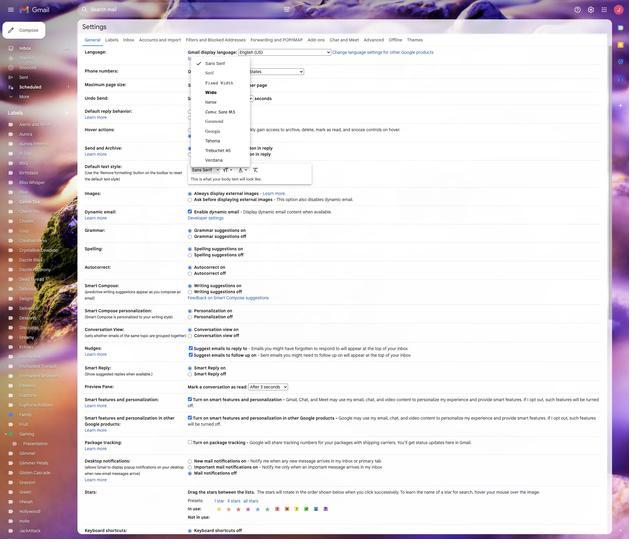 Task type: vqa. For each thing, say whether or not it's contained in the screenshot.
Send button
no



Task type: locate. For each thing, give the bounding box(es) containing it.
if inside google may use my email, chat, and video content to personalize my experience and provide smart features. if i opt out, such features will be turned off.
[[548, 416, 551, 421]]

1 vertical spatial notify
[[262, 465, 274, 470]]

toolbar
[[157, 171, 169, 175]]

is left personalized
[[114, 315, 116, 320]]

2 aurora from the top
[[19, 141, 32, 147]]

video inside google may use my email, chat, and video content to personalize my experience and provide smart features. if i opt out, such features will be turned off.
[[409, 416, 420, 421]]

glimmer for glimmer link
[[19, 451, 36, 457]]

1 horizontal spatial an
[[302, 465, 307, 470]]

send
[[188, 96, 198, 101], [85, 146, 95, 151]]

0 horizontal spatial be
[[195, 422, 200, 427]]

notify for notify me when any new message arrives in my inbox or primary tab
[[251, 459, 262, 464]]

1 vertical spatial this
[[277, 197, 285, 203]]

1 vertical spatial all
[[207, 115, 212, 120]]

learn
[[406, 490, 416, 496]]

when inside enable dynamic email - display dynamic email content when available. developer settings
[[303, 209, 313, 215]]

more down desktop
[[97, 478, 107, 483]]

other inside smart features and personalization in other google products: learn more
[[163, 416, 175, 421]]

0 horizontal spatial sent
[[19, 75, 28, 80]]

google inside smart features and personalization in other google products: learn more
[[85, 422, 100, 427]]

such inside gmail, chat, and meet may use my email, chat, and video content to personalize my experience and provide smart features. if i opt out, such features will be turned off.
[[546, 398, 555, 403]]

grouped
[[156, 334, 170, 338]]

0 horizontal spatial provide
[[478, 398, 493, 403]]

0 vertical spatial euphoria
[[19, 393, 36, 399]]

1 horizontal spatial email,
[[378, 416, 389, 421]]

inbox right labels link
[[123, 37, 134, 43]]

all down lists.
[[244, 499, 248, 504]]

and inside labels navigation
[[32, 122, 39, 127]]

will inside gmail, chat, and meet may use my email, chat, and video content to personalize my experience and provide smart features. if i opt out, such features will be turned off.
[[573, 398, 579, 403]]

0 horizontal spatial email
[[102, 472, 111, 477]]

video up google may use my email, chat, and video content to personalize my experience and provide smart features. if i opt out, such features will be turned off.
[[385, 398, 396, 403]]

1 vertical spatial aurora
[[19, 141, 32, 147]]

1 suggest from the top
[[194, 346, 211, 352]]

suggestions
[[215, 228, 240, 233], [215, 234, 240, 239], [212, 246, 237, 252], [212, 252, 237, 258], [210, 283, 235, 289], [210, 289, 235, 295], [116, 290, 135, 295], [246, 295, 269, 301]]

smart reply off
[[194, 372, 226, 377]]

learn more link for send and archive:
[[85, 152, 107, 157]]

-
[[260, 191, 262, 196], [274, 197, 276, 203], [240, 209, 242, 215], [248, 346, 250, 352], [258, 353, 260, 358], [283, 398, 285, 403], [336, 416, 338, 421], [247, 440, 249, 446], [248, 459, 249, 464], [259, 465, 261, 470]]

off up between
[[231, 471, 237, 477]]

general link
[[85, 37, 100, 43]]

to inside google may use my email, chat, and video content to personalize my experience and provide smart features. if i opt out, such features will be turned off.
[[436, 416, 440, 421]]

off for spelling suggestions off
[[238, 252, 244, 258]]

1 vertical spatial writing
[[194, 289, 209, 295]]

enable for hover
[[194, 127, 208, 133]]

serif up code:
[[216, 61, 225, 66]]

1 horizontal spatial personalize
[[441, 416, 464, 421]]

1 vertical spatial enchanted
[[19, 364, 40, 370]]

tab
[[375, 459, 381, 464]]

undo send:
[[85, 96, 108, 101]]

settings down advanced link
[[367, 50, 382, 55]]

autocorrect up autocorrect off
[[194, 265, 219, 270]]

2 euphoria from the top
[[19, 403, 36, 408]]

learn more link down package
[[85, 447, 107, 452]]

smart for smart reply: (show suggested replies when available.)
[[85, 366, 97, 371]]

dazzle down the crystalline
[[19, 258, 32, 263]]

for left search,
[[453, 490, 459, 496]]

default inside default reply behavior: learn more
[[85, 109, 100, 114]]

echoes
[[19, 345, 33, 350]]

hover right search,
[[475, 490, 486, 496]]

off for writing suggestions off
[[236, 289, 242, 295]]

0 vertical spatial hover
[[209, 127, 221, 133]]

turned inside google may use my email, chat, and video content to personalize my experience and provide smart features. if i opt out, such features will be turned off.
[[201, 422, 214, 427]]

bliss down crystalline dewdrop
[[33, 258, 42, 263]]

reply
[[101, 109, 112, 114], [262, 146, 273, 151], [261, 152, 271, 157], [232, 346, 242, 352]]

1 glimmer from the top
[[19, 451, 36, 457]]

compose
[[161, 290, 176, 295]]

share
[[272, 440, 283, 446]]

provide inside google may use my email, chat, and video content to personalize my experience and provide smart features. if i opt out, such features will be turned off.
[[502, 416, 517, 421]]

0 horizontal spatial off.
[[188, 404, 194, 409]]

autocorrect on
[[194, 265, 225, 270]]

dazzle bliss
[[19, 258, 42, 263]]

learn down the dynamic
[[85, 216, 96, 221]]

off for keyboard shortcuts off
[[236, 529, 242, 534]]

width
[[221, 81, 233, 85]]

autocorrect for autocorrect on
[[194, 265, 219, 270]]

enable for dynamic
[[194, 209, 208, 215]]

learn more link for package tracking:
[[85, 447, 107, 452]]

when left any
[[270, 459, 281, 464]]

Reply all radio
[[188, 116, 192, 120]]

0 vertical spatial i
[[528, 398, 529, 403]]

default reply behavior: learn more
[[85, 109, 132, 120]]

button right formatting'
[[133, 171, 144, 175]]

menu containing wide
[[191, 57, 250, 167]]

dazzle for dazzle bliss
[[19, 258, 32, 263]]

1 vertical spatial mail
[[216, 465, 225, 470]]

may right chat,
[[330, 398, 338, 403]]

off. down mark
[[188, 404, 194, 409]]

1 euphoria from the top
[[19, 393, 36, 399]]

might
[[273, 346, 284, 352], [292, 353, 303, 358]]

1 vertical spatial show
[[188, 83, 201, 88]]

off down personalization on
[[227, 315, 233, 320]]

you left compose
[[154, 290, 160, 295]]

smart inside smart features and personalization in other google products: learn more
[[85, 416, 97, 421]]

reply down send:
[[101, 109, 112, 114]]

google up packages
[[339, 416, 353, 421]]

1 writing from the top
[[194, 283, 209, 289]]

send for send cancellation period:
[[188, 96, 198, 101]]

1 aurora from the top
[[19, 132, 32, 137]]

send down hover at the top of the page
[[85, 146, 95, 151]]

options
[[224, 56, 238, 61]]

None checkbox
[[188, 210, 192, 214], [189, 347, 193, 351], [188, 210, 192, 214], [189, 347, 193, 351]]

text down 'remove
[[104, 177, 110, 182]]

enchanted for enchanted link
[[19, 355, 40, 360]]

2 spelling from the top
[[194, 252, 211, 258]]

when inside smart reply: (show suggested replies when available.)
[[126, 372, 135, 377]]

settings up grammar suggestions on
[[209, 216, 224, 221]]

smart for smart reply on
[[194, 366, 207, 371]]

conversation for conversation view on
[[194, 327, 222, 333]]

off for smart reply off
[[221, 372, 226, 377]]

tracking right share
[[284, 440, 299, 446]]

may inside gmail, chat, and meet may use my email, chat, and video content to personalize my experience and provide smart features. if i opt out, such features will be turned off.
[[330, 398, 338, 403]]

gmail down desktop
[[97, 466, 107, 470]]

dazzle bliss link
[[19, 258, 42, 263]]

1 vertical spatial turned
[[201, 422, 214, 427]]

more inside "send and archive: learn more"
[[97, 152, 107, 157]]

gmail image
[[19, 4, 52, 16]]

smart right smart reply on radio
[[194, 366, 207, 371]]

suggestions inside smart compose: (predictive writing suggestions appear as you compose an email)
[[116, 290, 135, 295]]

1 dazzle from the top
[[19, 258, 32, 263]]

dynamic left email. at the right top of page
[[325, 197, 341, 203]]

"send up verdana
[[205, 152, 217, 157]]

euphoria down the 'ethereal' link
[[19, 393, 36, 399]]

0 horizontal spatial gmail
[[97, 466, 107, 470]]

0 horizontal spatial sans
[[192, 168, 202, 173]]

0 vertical spatial email,
[[354, 398, 365, 403]]

to inside gmail, chat, and meet may use my email, chat, and video content to personalize my experience and provide smart features. if i opt out, such features will be turned off.
[[412, 398, 416, 403]]

2 turn from the top
[[193, 416, 202, 421]]

sans serif up what in the top of the page
[[192, 168, 212, 173]]

respond
[[319, 346, 335, 352]]

default for default reply behavior: learn more
[[85, 109, 100, 114]]

georgia
[[205, 129, 220, 134]]

1 left maximum
[[68, 85, 69, 89]]

all for reply
[[207, 115, 212, 120]]

chat, inside gmail, chat, and meet may use my email, chat, and video content to personalize my experience and provide smart features. if i opt out, such features will be turned off.
[[366, 398, 376, 403]]

reply:
[[98, 366, 111, 371]]

compose down gmail image
[[19, 28, 38, 33]]

labels for labels heading
[[8, 110, 23, 116]]

grammar for grammar suggestions off
[[194, 234, 214, 239]]

default left "country"
[[188, 69, 203, 74]]

chores link
[[19, 219, 33, 224]]

None checkbox
[[189, 353, 193, 357], [188, 398, 192, 402], [188, 416, 192, 420], [188, 441, 192, 445], [189, 353, 193, 357], [188, 398, 192, 402], [188, 416, 192, 420], [188, 441, 192, 445]]

search,
[[460, 490, 474, 496]]

1 vertical spatial arrives
[[347, 465, 360, 470]]

green link
[[19, 490, 31, 496]]

an for when
[[302, 465, 307, 470]]

euphoria down euphoria link
[[19, 403, 36, 408]]

labels inside navigation
[[8, 110, 23, 116]]

learn inside default reply behavior: learn more
[[85, 115, 96, 120]]

use: down in use:
[[201, 515, 210, 521]]

1 grammar from the top
[[194, 228, 214, 233]]

1 vertical spatial hover
[[211, 133, 223, 139]]

displaying
[[218, 197, 239, 203]]

smart inside smart compose: (predictive writing suggestions appear as you compose an email)
[[85, 283, 97, 289]]

tab list
[[612, 19, 629, 518]]

2 view from the top
[[223, 333, 233, 339]]

1 vertical spatial video
[[409, 416, 420, 421]]

1 horizontal spatial writing
[[152, 315, 163, 320]]

spelling right spelling suggestions off option
[[194, 252, 211, 258]]

spelling for spelling suggestions on
[[194, 246, 211, 252]]

Grammar suggestions on radio
[[188, 229, 192, 233]]

gaming link
[[19, 432, 34, 437]]

personalization down personalization on
[[194, 315, 226, 320]]

0 horizontal spatial features.
[[506, 398, 523, 403]]

1 horizontal spatial 1
[[214, 499, 216, 504]]

compose inside button
[[19, 28, 38, 33]]

writing inside smart compose: (predictive writing suggestions appear as you compose an email)
[[103, 290, 115, 295]]

display for gmail
[[201, 50, 216, 55]]

creative ideas link
[[19, 238, 47, 244]]

2 up from the left
[[332, 353, 337, 358]]

2 vertical spatial show
[[194, 146, 206, 151]]

shown
[[319, 490, 332, 496]]

chat, up google may use my email, chat, and video content to personalize my experience and provide smart features. if i opt out, such features will be turned off.
[[366, 398, 376, 403]]

this down sans serif option
[[191, 177, 198, 182]]

shortcuts:
[[106, 529, 127, 534]]

labels navigation
[[0, 19, 78, 540]]

to inside desktop notifications: (allows gmail to display popup notifications on your desktop when new email messages arrive) learn more
[[107, 466, 111, 470]]

page left size:
[[106, 82, 116, 87]]

personalize inside gmail, chat, and meet may use my email, chat, and video content to personalize my experience and provide smart features. if i opt out, such features will be turned off.
[[417, 398, 439, 403]]

formatting options toolbar
[[190, 164, 310, 176]]

0 vertical spatial spelling
[[194, 246, 211, 252]]

1 horizontal spatial tracking
[[284, 440, 299, 446]]

2 glimmer from the top
[[19, 461, 36, 467]]

"send down tahoma
[[207, 146, 219, 151]]

off down spelling suggestions on
[[238, 252, 244, 258]]

presentation link
[[23, 442, 48, 447]]

gmail down the filters
[[188, 50, 200, 55]]

spelling for spelling suggestions off
[[194, 252, 211, 258]]

advanced link
[[364, 37, 384, 43]]

1 personalization from the top
[[194, 308, 226, 314]]

topic
[[140, 334, 149, 338]]

personalization for turn on smart features and personalization in other google products -
[[250, 416, 282, 421]]

0 horizontal spatial out,
[[537, 398, 545, 403]]

0 vertical spatial experience
[[447, 398, 469, 403]]

1 vertical spatial style)
[[164, 315, 173, 320]]

features inside gmail, chat, and meet may use my email, chat, and video content to personalize my experience and provide smart features. if i opt out, such features will be turned off.
[[556, 398, 572, 403]]

inbox inside labels navigation
[[19, 46, 31, 51]]

opt inside google may use my email, chat, and video content to personalize my experience and provide smart features. if i opt out, such features will be turned off.
[[554, 416, 560, 421]]

reply inside default reply behavior: learn more
[[101, 109, 112, 114]]

such
[[546, 398, 555, 403], [570, 416, 579, 421]]

2 follow from the left
[[319, 353, 331, 358]]

0 horizontal spatial all
[[200, 56, 204, 61]]

this left option at the left top
[[277, 197, 285, 203]]

1 horizontal spatial use
[[363, 416, 370, 421]]

chat and meet
[[330, 37, 359, 43]]

0 vertical spatial writing
[[194, 283, 209, 289]]

glimmer for glimmer petals
[[19, 461, 36, 467]]

style:
[[110, 164, 122, 170]]

0 vertical spatial may
[[330, 398, 338, 403]]

0 horizontal spatial bliss
[[19, 180, 28, 186]]

primary
[[359, 459, 374, 464]]

1 horizontal spatial follow
[[319, 353, 331, 358]]

quickly
[[242, 127, 256, 133]]

0 vertical spatial grammar
[[194, 228, 214, 233]]

3 enchanted from the top
[[19, 374, 40, 379]]

conversation view on
[[194, 327, 239, 333]]

writing right writing suggestions on option
[[194, 283, 209, 289]]

emails down view:
[[108, 334, 119, 338]]

enchanted up the 'ethereal' link
[[19, 374, 40, 379]]

Conversation view off radio
[[188, 334, 192, 339]]

emails inside conversation view: (sets whether emails of the same topic are grouped together)
[[108, 334, 119, 338]]

learn up (use
[[85, 152, 96, 157]]

personalization
[[194, 308, 226, 314], [194, 315, 226, 320]]

meet inside gmail, chat, and meet may use my email, chat, and video content to personalize my experience and provide smart features. if i opt out, such features will be turned off.
[[319, 398, 329, 403]]

image.
[[528, 490, 540, 496]]

style) inside 'smart compose personalization: (smart compose is personalized to your writing style)'
[[164, 315, 173, 320]]

smart for smart compose personalization: (smart compose is personalized to your writing style)
[[85, 308, 97, 314]]

0 vertical spatial default
[[188, 69, 203, 74]]

1 up from the left
[[245, 353, 250, 358]]

change language settings for other google products link
[[332, 50, 434, 55]]

star left "4"
[[217, 499, 225, 504]]

1 horizontal spatial might
[[292, 353, 303, 358]]

content up google may use my email, chat, and video content to personalize my experience and provide smart features. if i opt out, such features will be turned off.
[[397, 398, 411, 403]]

0 vertical spatial display
[[201, 50, 216, 55]]

2 keyboard from the left
[[194, 529, 214, 534]]

echoes link
[[19, 345, 33, 350]]

0 horizontal spatial arrives
[[317, 459, 330, 464]]

actions for disable hover actions
[[224, 133, 239, 139]]

personalization: inside 'smart compose personalization: (smart compose is personalized to your writing style)'
[[119, 308, 152, 314]]

forwarding and pop/imap link
[[251, 37, 303, 43]]

0 horizontal spatial is
[[114, 315, 116, 320]]

you right emails
[[265, 346, 272, 352]]

1 vertical spatial button
[[241, 152, 255, 157]]

1 horizontal spatial chat,
[[390, 416, 400, 421]]

video inside gmail, chat, and meet may use my email, chat, and video content to personalize my experience and provide smart features. if i opt out, such features will be turned off.
[[385, 398, 396, 403]]

personalization up turn on smart features and personalization in other google products -
[[250, 398, 282, 403]]

crystalline dewdrop
[[19, 248, 58, 253]]

1 horizontal spatial may
[[354, 416, 362, 421]]

menu
[[191, 57, 250, 167]]

0 horizontal spatial follow
[[231, 353, 244, 358]]

email, inside google may use my email, chat, and video content to personalize my experience and provide smart features. if i opt out, such features will be turned off.
[[378, 416, 389, 421]]

2 horizontal spatial all
[[244, 499, 248, 504]]

ons
[[318, 37, 325, 43]]

more down 'products:'
[[97, 428, 107, 434]]

autocorrect for autocorrect off
[[194, 271, 219, 276]]

when down also
[[303, 209, 313, 215]]

gmail inside desktop notifications: (allows gmail to display popup notifications on your desktop when new email messages arrive) learn more
[[97, 466, 107, 470]]

learn inside smart features and personalization in other google products: learn more
[[85, 428, 96, 434]]

conversation up conversation view off
[[194, 327, 222, 333]]

personalization up the 'personalization off'
[[194, 308, 226, 314]]

enable up 'disable'
[[194, 127, 208, 133]]

0 vertical spatial enable
[[194, 127, 208, 133]]

inbox for the top inbox link
[[123, 37, 134, 43]]

2 suggest from the top
[[194, 353, 211, 358]]

1 vertical spatial actions
[[224, 133, 239, 139]]

all for show
[[200, 56, 204, 61]]

smart inside google may use my email, chat, and video content to personalize my experience and provide smart features. if i opt out, such features will be turned off.
[[518, 416, 529, 421]]

1 vertical spatial use
[[363, 416, 370, 421]]

Hide "Send & Archive" button in reply radio
[[188, 153, 192, 157]]

display inside desktop notifications: (allows gmail to display popup notifications on your desktop when new email messages arrive) learn more
[[112, 466, 123, 470]]

for right the numbers
[[318, 440, 324, 446]]

1 follow from the left
[[231, 353, 244, 358]]

Mail notifications off radio
[[188, 472, 192, 476]]

content inside gmail, chat, and meet may use my email, chat, and video content to personalize my experience and provide smart features. if i opt out, such features will be turned off.
[[397, 398, 411, 403]]

external down always display external images - learn more
[[240, 197, 257, 203]]

0 vertical spatial settings
[[367, 50, 382, 55]]

1 vertical spatial i
[[552, 416, 553, 421]]

your
[[213, 177, 221, 182], [143, 315, 151, 320], [388, 346, 396, 352], [391, 353, 399, 358], [325, 440, 333, 446], [162, 466, 170, 470], [487, 490, 495, 496]]

1 vertical spatial inbox link
[[19, 46, 31, 51]]

personalization for turn on smart features and personalization -
[[250, 398, 282, 403]]

1 horizontal spatial for
[[383, 50, 389, 55]]

1 view from the top
[[223, 327, 233, 333]]

show for show "send & archive" button in reply
[[194, 146, 206, 151]]

1 enable from the top
[[194, 127, 208, 133]]

your inside desktop notifications: (allows gmail to display popup notifications on your desktop when new email messages arrive) learn more
[[162, 466, 170, 470]]

1 enchanted from the top
[[19, 355, 40, 360]]

new
[[290, 459, 298, 464], [95, 472, 101, 477]]

1 keyboard from the left
[[85, 529, 105, 534]]

1 horizontal spatial products
[[416, 50, 434, 55]]

1 vertical spatial message
[[328, 465, 346, 470]]

0 horizontal spatial tracking
[[228, 440, 246, 446]]

Ask before displaying external images radio
[[188, 198, 192, 202]]

smart for smart features and personalization in other google products: learn more
[[85, 416, 97, 421]]

1 turn from the top
[[193, 398, 202, 403]]

off for mail notifications off
[[231, 471, 237, 477]]

language right change
[[348, 50, 366, 55]]

show all language options link
[[188, 56, 238, 61]]

0 vertical spatial 1
[[68, 85, 69, 89]]

themes
[[407, 37, 423, 43]]

turn for turn on smart features and personalization -
[[193, 398, 202, 403]]

features.
[[506, 398, 523, 403], [530, 416, 547, 421]]

0 vertical spatial top
[[375, 346, 382, 352]]

your inside 'smart compose personalization: (smart compose is personalized to your writing style)'
[[143, 315, 151, 320]]

alerts and notifs link
[[19, 122, 52, 127]]

you left click
[[357, 490, 364, 496]]

star left search,
[[445, 490, 452, 496]]

writing down compose:
[[103, 290, 115, 295]]

1 spelling from the top
[[194, 246, 211, 252]]

style) up grouped
[[164, 315, 173, 320]]

personalization inside smart features and personalization in other google products: learn more
[[126, 416, 158, 421]]

filters and blocked addresses
[[186, 37, 246, 43]]

writing for writing suggestions off
[[194, 289, 209, 295]]

turn on smart features and personalization -
[[193, 398, 286, 403]]

language down gmail display language:
[[205, 56, 223, 61]]

0 horizontal spatial keyboard
[[85, 529, 105, 534]]

show down the filters
[[188, 56, 198, 61]]

new
[[194, 459, 203, 464]]

off. up the package
[[215, 422, 221, 427]]

2 enable from the top
[[194, 209, 208, 215]]

smart for smart reply off
[[194, 372, 207, 377]]

enable inside enable dynamic email - display dynamic email content when available. developer settings
[[194, 209, 208, 215]]

ms right trebuchet
[[226, 148, 231, 153]]

1 horizontal spatial email
[[228, 209, 239, 215]]

access
[[266, 127, 280, 133]]

gmail,
[[286, 398, 298, 403]]

1 vertical spatial send
[[85, 146, 95, 151]]

archive"
[[224, 146, 242, 151], [222, 152, 240, 157]]

archive" for hide
[[222, 152, 240, 157]]

important mail notifications on - notify me only when an important message arrives in my inbox
[[194, 465, 382, 470]]

reply up reply all
[[194, 109, 206, 114]]

default down the undo
[[85, 109, 100, 114]]

you inside smart compose: (predictive writing suggestions appear as you compose an email)
[[154, 290, 160, 295]]

view for on
[[223, 327, 233, 333]]

email, inside gmail, chat, and meet may use my email, chat, and video content to personalize my experience and provide smart features. if i opt out, such features will be turned off.
[[354, 398, 365, 403]]

send for send and archive: learn more
[[85, 146, 95, 151]]

below
[[333, 490, 344, 496]]

mail for important
[[216, 465, 225, 470]]

& for hide
[[218, 152, 221, 157]]

enchanted tranquil link
[[19, 364, 56, 370]]

Writing suggestions on radio
[[188, 284, 192, 289]]

0 vertical spatial all
[[200, 56, 204, 61]]

0 horizontal spatial if
[[524, 398, 527, 403]]

glimmer down glimmer link
[[19, 461, 36, 467]]

all
[[200, 56, 204, 61], [207, 115, 212, 120], [244, 499, 248, 504]]

jackattack
[[19, 529, 41, 534]]

off down grammar suggestions on
[[241, 234, 246, 239]]

Writing suggestions off radio
[[188, 290, 192, 295]]

labels heading
[[8, 110, 64, 116]]

1 vertical spatial email,
[[378, 416, 389, 421]]

0 vertical spatial turned
[[586, 398, 599, 403]]

suggestions for grammar suggestions on
[[215, 228, 240, 233]]

for down advanced link
[[383, 50, 389, 55]]

suggestions for spelling suggestions on
[[212, 246, 237, 252]]

tracking right the package
[[228, 440, 246, 446]]

me for only
[[275, 465, 281, 470]]

garamond
[[205, 119, 223, 124]]

aurora
[[19, 132, 32, 137], [19, 141, 32, 147]]

content down option at the left top
[[287, 209, 302, 215]]

add-
[[308, 37, 318, 43]]

1 vertical spatial as
[[149, 290, 153, 295]]

0 horizontal spatial 1
[[68, 85, 69, 89]]

features. inside google may use my email, chat, and video content to personalize my experience and provide smart features. if i opt out, such features will be turned off.
[[530, 416, 547, 421]]

0 horizontal spatial dynamic
[[209, 209, 227, 215]]

google inside google may use my email, chat, and video content to personalize my experience and provide smart features. if i opt out, such features will be turned off.
[[339, 416, 353, 421]]

None search field
[[78, 2, 295, 17]]

2 enchanted from the top
[[19, 364, 40, 370]]

such inside google may use my email, chat, and video content to personalize my experience and provide smart features. if i opt out, such features will be turned off.
[[570, 416, 579, 421]]

hover up disable hover actions
[[209, 127, 221, 133]]

button
[[243, 146, 256, 151], [241, 152, 255, 157], [133, 171, 144, 175]]

2 autocorrect from the top
[[194, 271, 219, 276]]

2 personalization from the top
[[194, 315, 226, 320]]

chat, down gmail, chat, and meet may use my email, chat, and video content to personalize my experience and provide smart features. if i opt out, such features will be turned off. on the bottom of page
[[390, 416, 400, 421]]

0 horizontal spatial new
[[95, 472, 101, 477]]

inbox link up starred
[[19, 46, 31, 51]]

personalization: up personalized
[[119, 308, 152, 314]]

enchanted for enchanted tranquil
[[19, 364, 40, 370]]

style) down formatting'
[[111, 177, 120, 182]]

enchanted down echoes at the left bottom of page
[[19, 355, 40, 360]]

notifications inside desktop notifications: (allows gmail to display popup notifications on your desktop when new email messages arrive) learn more
[[136, 466, 156, 470]]

2 grammar from the top
[[194, 234, 214, 239]]

conversation inside conversation view: (sets whether emails of the same topic are grouped together)
[[85, 327, 112, 333]]

2 writing from the top
[[194, 289, 209, 295]]

sans serif up "country"
[[205, 61, 225, 66]]

1 vertical spatial autocorrect
[[194, 271, 219, 276]]

suggest down conversation view off
[[194, 346, 211, 352]]

suggestions for spelling suggestions off
[[212, 252, 237, 258]]

0 horizontal spatial star
[[217, 499, 225, 504]]

suggest for suggest emails to follow up on - sent emails you might need to follow up on will appear at the top of your inbox
[[194, 353, 211, 358]]

conversation for conversation view off
[[194, 333, 222, 339]]

text
[[101, 164, 109, 170], [232, 177, 239, 182], [104, 177, 110, 182]]

opt
[[530, 398, 536, 403], [554, 416, 560, 421]]

aurora for the aurora link
[[19, 132, 32, 137]]

1 vertical spatial provide
[[502, 416, 517, 421]]

1 vertical spatial enable
[[194, 209, 208, 215]]

personalize inside google may use my email, chat, and video content to personalize my experience and provide smart features. if i opt out, such features will be turned off.
[[441, 416, 464, 421]]

dewdrop
[[41, 248, 58, 253]]

up
[[245, 353, 250, 358], [332, 353, 337, 358]]

Grammar suggestions off radio
[[188, 235, 192, 239]]

1 horizontal spatial inbox
[[123, 37, 134, 43]]

archive" for show
[[224, 146, 242, 151]]

compose button
[[2, 22, 46, 39]]

0 vertical spatial products
[[416, 50, 434, 55]]

1 horizontal spatial features.
[[530, 416, 547, 421]]

learn inside "send and archive: learn more"
[[85, 152, 96, 157]]

if inside gmail, chat, and meet may use my email, chat, and video content to personalize my experience and provide smart features. if i opt out, such features will be turned off.
[[524, 398, 527, 403]]

learn inside desktop notifications: (allows gmail to display popup notifications on your desktop when new email messages arrive) learn more
[[85, 478, 96, 483]]

default inside default text style: (use the 'remove formatting' button on the toolbar to reset the default text style)
[[85, 164, 100, 170]]

turn for turn on smart features and personalization in other google products -
[[193, 416, 202, 421]]

features inside google may use my email, chat, and video content to personalize my experience and provide smart features. if i opt out, such features will be turned off.
[[580, 416, 596, 421]]

writing up feedback
[[194, 289, 209, 295]]

0 vertical spatial personalization:
[[119, 308, 152, 314]]

what
[[203, 177, 212, 182]]

learn more link up stars:
[[85, 478, 107, 483]]

1 autocorrect from the top
[[194, 265, 219, 270]]

actions for enable hover actions
[[222, 127, 238, 133]]

labels for labels link
[[105, 37, 118, 43]]

general
[[85, 37, 100, 43]]

available.
[[314, 209, 332, 215]]

1 inside labels navigation
[[68, 85, 69, 89]]

arrive)
[[129, 472, 140, 477]]

personalization:
[[119, 308, 152, 314], [126, 398, 159, 403]]

0 vertical spatial view
[[223, 327, 233, 333]]

Show "Send & Archive" button in reply radio
[[188, 146, 192, 151]]

2 dazzle from the top
[[19, 267, 32, 273]]

1 vertical spatial gmail
[[97, 466, 107, 470]]

settings image
[[588, 6, 595, 13]]

hover down enable hover actions
[[211, 133, 223, 139]]

will inside google may use my email, chat, and video content to personalize my experience and provide smart features. if i opt out, such features will be turned off.
[[188, 422, 194, 427]]

chat,
[[299, 398, 309, 403]]

content
[[287, 209, 302, 215], [397, 398, 411, 403], [421, 416, 435, 421]]

of inside conversation view: (sets whether emails of the same topic are grouped together)
[[120, 334, 123, 338]]

0 horizontal spatial inbox link
[[19, 46, 31, 51]]

view for off
[[223, 333, 233, 339]]

0 horizontal spatial labels
[[8, 110, 23, 116]]

Reply radio
[[188, 110, 192, 114]]

stars
[[207, 490, 217, 496], [266, 490, 275, 496], [231, 499, 241, 504], [249, 499, 258, 504]]

dynamic
[[325, 197, 341, 203], [209, 209, 227, 215], [258, 209, 275, 215]]

stars right "4"
[[231, 499, 241, 504]]

smart for smart features and personalization: learn more
[[85, 398, 97, 403]]

show left "fixed"
[[188, 83, 201, 88]]

more inside package tracking: learn more
[[97, 447, 107, 452]]



Task type: describe. For each thing, give the bounding box(es) containing it.
smart down writing suggestions off
[[214, 295, 225, 301]]

(use
[[85, 171, 92, 175]]

more inside smart features and personalization in other google products: learn more
[[97, 428, 107, 434]]

conversation for conversation view: (sets whether emails of the same topic are grouped together)
[[85, 327, 112, 333]]

reply down access at top left
[[262, 146, 273, 151]]

more inside smart features and personalization: learn more
[[97, 404, 107, 409]]

features inside smart features and personalization in other google products: learn more
[[98, 416, 116, 421]]

advanced search options image
[[281, 3, 293, 15]]

Always display external images radio
[[188, 192, 192, 196]]

you down have
[[284, 353, 291, 358]]

New mail notifications on radio
[[188, 460, 192, 464]]

sent inside labels navigation
[[19, 75, 28, 80]]

more inside desktop notifications: (allows gmail to display popup notifications on your desktop when new email messages arrive) learn more
[[97, 478, 107, 483]]

images:
[[85, 191, 101, 196]]

(predictive
[[85, 290, 102, 295]]

be inside google may use my email, chat, and video content to personalize my experience and provide smart features. if i opt out, such features will be turned off.
[[195, 422, 200, 427]]

celeb tea
[[19, 200, 40, 205]]

more inside default reply behavior: learn more
[[97, 115, 107, 120]]

or
[[354, 459, 358, 464]]

2 vertical spatial for
[[453, 490, 459, 496]]

cascade
[[34, 471, 51, 476]]

1 horizontal spatial arrives
[[347, 465, 360, 470]]

grayson link
[[19, 480, 35, 486]]

0 vertical spatial arrives
[[317, 459, 330, 464]]

reply all
[[194, 115, 212, 120]]

show all language options
[[188, 56, 238, 61]]

Keyboard shortcuts off radio
[[188, 529, 192, 534]]

body
[[222, 177, 231, 182]]

autocorrect:
[[85, 265, 111, 270]]

jackattack link
[[19, 529, 41, 534]]

compose down writing suggestions off
[[226, 295, 245, 301]]

1 horizontal spatial meet
[[349, 37, 359, 43]]

show for show all language options
[[188, 56, 198, 61]]

2 horizontal spatial as
[[327, 127, 331, 133]]

an for compose
[[177, 290, 181, 295]]

discounts link
[[19, 325, 38, 331]]

learn more link for dynamic email:
[[85, 216, 107, 221]]

when inside desktop notifications: (allows gmail to display popup notifications on your desktop when new email messages arrive) learn more
[[85, 472, 94, 477]]

to
[[400, 490, 405, 496]]

content inside google may use my email, chat, and video content to personalize my experience and provide smart features. if i opt out, such features will be turned off.
[[421, 416, 435, 421]]

button inside default text style: (use the 'remove formatting' button on the toolbar to reset the default text style)
[[133, 171, 144, 175]]

euphoria for euphoria bubbles
[[19, 403, 36, 408]]

read,
[[332, 127, 342, 133]]

button for show "send & archive" button in reply
[[243, 146, 256, 151]]

i inside google may use my email, chat, and video content to personalize my experience and provide smart features. if i opt out, such features will be turned off.
[[552, 416, 553, 421]]

conversations
[[219, 83, 248, 88]]

scheduled
[[19, 84, 41, 90]]

off up "writing suggestions on"
[[220, 271, 226, 276]]

button for hide "send & archive" button in reply
[[241, 152, 255, 157]]

use inside google may use my email, chat, and video content to personalize my experience and provide smart features. if i opt out, such features will be turned off.
[[363, 416, 370, 421]]

Important mail notifications on radio
[[188, 466, 192, 470]]

Personalization off radio
[[188, 315, 192, 320]]

0 vertical spatial a
[[199, 385, 202, 390]]

1 horizontal spatial sent
[[261, 353, 269, 358]]

trebuchet
[[205, 148, 224, 153]]

hover for enable
[[209, 127, 221, 133]]

"send for hide
[[205, 152, 217, 157]]

numbers:
[[99, 68, 118, 74]]

Smart Reply on radio
[[188, 367, 192, 371]]

i inside gmail, chat, and meet may use my email, chat, and video content to personalize my experience and provide smart features. if i opt out, such features will be turned off.
[[528, 398, 529, 403]]

here
[[446, 440, 454, 446]]

1 horizontal spatial a
[[441, 490, 444, 496]]

'remove
[[100, 171, 114, 175]]

reply up formatting options toolbar
[[261, 152, 271, 157]]

2 horizontal spatial dynamic
[[325, 197, 341, 203]]

learn inside smart features and personalization: learn more
[[85, 404, 96, 409]]

1 vertical spatial top
[[378, 353, 385, 358]]

compose:
[[98, 283, 119, 289]]

Conversation view on radio
[[188, 328, 192, 333]]

1 tracking from the left
[[228, 440, 246, 446]]

messages
[[112, 472, 129, 477]]

personalization: inside smart features and personalization: learn more
[[126, 398, 159, 403]]

products:
[[101, 422, 121, 427]]

chat, inside google may use my email, chat, and video content to personalize my experience and provide smart features. if i opt out, such features will be turned off.
[[390, 416, 400, 421]]

the inside conversation view: (sets whether emails of the same topic are grouped together)
[[124, 334, 130, 338]]

main menu image
[[7, 6, 15, 13]]

reset
[[174, 171, 182, 175]]

aurora for aurora ethereal
[[19, 141, 32, 147]]

1 vertical spatial ms
[[226, 148, 231, 153]]

gmail.
[[460, 440, 472, 446]]

1 vertical spatial external
[[240, 197, 257, 203]]

email inside desktop notifications: (allows gmail to display popup notifications on your desktop when new email messages arrive) learn more
[[102, 472, 111, 477]]

hollywood!
[[19, 510, 41, 515]]

1 horizontal spatial language
[[348, 50, 366, 55]]

learn more link for default reply behavior:
[[85, 115, 107, 120]]

2 horizontal spatial email
[[276, 209, 286, 215]]

celeb
[[19, 200, 31, 205]]

status
[[416, 440, 428, 446]]

available.)
[[136, 372, 153, 377]]

1 for 1
[[68, 85, 69, 89]]

developer
[[188, 216, 207, 221]]

euphoria bubbles
[[19, 403, 53, 408]]

content inside enable dynamic email - display dynamic email content when available. developer settings
[[287, 209, 302, 215]]

learn more link for nudges:
[[85, 352, 107, 358]]

show for show
[[188, 83, 201, 88]]

0 vertical spatial inbox link
[[123, 37, 134, 43]]

popup
[[124, 466, 135, 470]]

"send for show
[[207, 146, 219, 151]]

Search mail text field
[[91, 7, 266, 13]]

style) inside default text style: (use the 'remove formatting' button on the toolbar to reset the default text style)
[[111, 177, 120, 182]]

may inside google may use my email, chat, and video content to personalize my experience and provide smart features. if i opt out, such features will be turned off.
[[354, 416, 362, 421]]

off for conversation view off
[[234, 333, 239, 339]]

1 horizontal spatial dynamic
[[258, 209, 275, 215]]

to inside 'smart compose personalization: (smart compose is personalized to your writing style)'
[[139, 315, 142, 320]]

personalized
[[117, 315, 138, 320]]

spelling suggestions on
[[194, 246, 243, 252]]

dazzle for dazzle harmony
[[19, 267, 32, 273]]

2 vertical spatial all
[[244, 499, 248, 504]]

0 vertical spatial at
[[363, 346, 367, 352]]

1 vertical spatial products
[[316, 416, 335, 421]]

learn inside dynamic email: learn more
[[85, 216, 96, 221]]

1 vertical spatial at
[[366, 353, 370, 358]]

reply left emails
[[232, 346, 242, 352]]

0 horizontal spatial page
[[106, 82, 116, 87]]

conversations per page
[[218, 83, 267, 88]]

display
[[243, 209, 257, 215]]

get
[[409, 440, 415, 446]]

keyboard for keyboard shortcuts:
[[85, 529, 105, 534]]

provide inside gmail, chat, and meet may use my email, chat, and video content to personalize my experience and provide smart features. if i opt out, such features will be turned off.
[[478, 398, 493, 403]]

mail notifications off
[[194, 471, 237, 477]]

1 horizontal spatial other
[[288, 416, 299, 421]]

smart for smart compose: (predictive writing suggestions appear as you compose an email)
[[85, 283, 97, 289]]

you'll
[[398, 440, 408, 446]]

in inside smart features and personalization in other google products: learn more
[[159, 416, 162, 421]]

mail for new
[[204, 459, 213, 464]]

grammar:
[[85, 228, 105, 233]]

dead
[[19, 277, 30, 282]]

turn on smart features and personalization in other google products -
[[193, 416, 339, 421]]

Personalization on radio
[[188, 309, 192, 314]]

desserts
[[19, 316, 36, 321]]

0 horizontal spatial might
[[273, 346, 284, 352]]

stars:
[[85, 490, 97, 496]]

as inside smart compose: (predictive writing suggestions appear as you compose an email)
[[149, 290, 153, 295]]

accounts
[[139, 37, 158, 43]]

new inside desktop notifications: (allows gmail to display popup notifications on your desktop when new email messages arrive) learn more
[[95, 472, 101, 477]]

0 vertical spatial new
[[290, 459, 298, 464]]

1 vertical spatial sans
[[218, 109, 228, 115]]

off for grammar suggestions off
[[241, 234, 246, 239]]

and inside smart features and personalization in other google products: learn more
[[117, 416, 125, 421]]

glisten
[[19, 471, 33, 476]]

personalization for personalization on
[[194, 308, 226, 314]]

1 horizontal spatial message
[[328, 465, 346, 470]]

desktop
[[85, 459, 102, 464]]

opt inside gmail, chat, and meet may use my email, chat, and video content to personalize my experience and provide smart features. if i opt out, such features will be turned off.
[[530, 398, 536, 403]]

writing for writing suggestions on
[[194, 283, 209, 289]]

0 horizontal spatial for
[[318, 440, 324, 446]]

aurora link
[[19, 132, 32, 137]]

Disable hover actions radio
[[188, 134, 192, 139]]

reply down smart reply on
[[208, 372, 219, 377]]

blue link
[[19, 190, 28, 195]]

be inside gmail, chat, and meet may use my email, chat, and video content to personalize my experience and provide smart features. if i opt out, such features will be turned off.
[[580, 398, 585, 403]]

1 horizontal spatial bliss
[[33, 258, 42, 263]]

sans inside sans serif option
[[192, 168, 202, 173]]

verdana
[[205, 158, 223, 163]]

support image
[[574, 6, 582, 13]]

suggest for suggest emails to reply to - emails you might have forgotten to respond to will appear at the top of your inbox
[[194, 346, 211, 352]]

any
[[282, 459, 289, 464]]

on inside desktop notifications: (allows gmail to display popup notifications on your desktop when new email messages arrive) learn more
[[157, 466, 161, 470]]

suggestions for writing suggestions on
[[210, 283, 235, 289]]

rotate
[[283, 490, 295, 496]]

forgotten
[[295, 346, 313, 352]]

hollywood! link
[[19, 510, 41, 515]]

serif inside sans serif option
[[203, 168, 212, 173]]

features. inside gmail, chat, and meet may use my email, chat, and video content to personalize my experience and provide smart features. if i opt out, such features will be turned off.
[[506, 398, 523, 403]]

sans serif inside menu
[[205, 61, 225, 66]]

turned inside gmail, chat, and meet may use my email, chat, and video content to personalize my experience and provide smart features. if i opt out, such features will be turned off.
[[586, 398, 599, 403]]

suggestions for grammar suggestions off
[[215, 234, 240, 239]]

me for when
[[263, 459, 269, 464]]

wide
[[205, 90, 217, 95]]

trebuchet ms
[[205, 148, 231, 153]]

creative ideas
[[19, 238, 47, 244]]

reply up smart reply off
[[208, 366, 219, 371]]

smart reply: (show suggested replies when available.)
[[85, 366, 153, 377]]

1 horizontal spatial this
[[277, 197, 285, 203]]

google left share
[[250, 440, 264, 446]]

enchanted for enchanted whispers
[[19, 374, 40, 379]]

1 horizontal spatial as
[[231, 385, 236, 390]]

petals
[[37, 461, 48, 467]]

feedback on smart compose suggestions
[[188, 295, 269, 301]]

& for show
[[220, 146, 223, 151]]

0 vertical spatial ms
[[229, 109, 235, 115]]

when right below
[[345, 490, 356, 496]]

hover for disable
[[211, 133, 223, 139]]

settings inside enable dynamic email - display dynamic email content when available. developer settings
[[209, 216, 224, 221]]

snooze
[[352, 127, 365, 133]]

0 vertical spatial star
[[445, 490, 452, 496]]

personalization off
[[194, 315, 233, 320]]

appear inside smart compose: (predictive writing suggestions appear as you compose an email)
[[136, 290, 148, 295]]

1 vertical spatial star
[[217, 499, 225, 504]]

1 vertical spatial ethereal
[[19, 384, 35, 389]]

Enable hover actions radio
[[188, 128, 192, 133]]

learn more link for smart features and personalization in other google products:
[[85, 428, 107, 434]]

personalization for personalization off
[[194, 315, 226, 320]]

euphoria for euphoria link
[[19, 393, 36, 399]]

compose up personalized
[[98, 308, 118, 314]]

dreamy link
[[19, 335, 34, 341]]

fruit link
[[19, 422, 28, 428]]

0 horizontal spatial this
[[191, 177, 198, 182]]

compose right (smart
[[97, 315, 113, 320]]

learn inside nudges: learn more
[[85, 352, 96, 358]]

when right the only
[[291, 465, 301, 470]]

0 vertical spatial serif
[[216, 61, 225, 66]]

more inside nudges: learn more
[[97, 352, 107, 358]]

emails down conversation view off
[[212, 346, 225, 352]]

text up 'remove
[[101, 164, 109, 170]]

learn up ask before displaying external images - this option also disables dynamic email. on the top of page
[[263, 191, 274, 196]]

2 tracking from the left
[[284, 440, 299, 446]]

1 vertical spatial might
[[292, 353, 303, 358]]

1 horizontal spatial sans
[[205, 61, 215, 66]]

default for default country code:
[[188, 69, 203, 74]]

is inside 'smart compose personalization: (smart compose is personalized to your writing style)'
[[114, 315, 116, 320]]

1 horizontal spatial page
[[257, 83, 267, 88]]

learn more link up ask before displaying external images - this option also disables dynamic email. on the top of page
[[263, 191, 285, 196]]

grammar for grammar suggestions on
[[194, 228, 214, 233]]

emails down the suggest emails to reply to - emails you might have forgotten to respond to will appear at the top of your inbox
[[270, 353, 283, 358]]

on inside default text style: (use the 'remove formatting' button on the toolbar to reset the default text style)
[[145, 171, 149, 175]]

0 horizontal spatial message
[[299, 459, 316, 464]]

use inside gmail, chat, and meet may use my email, chat, and video content to personalize my experience and provide smart features. if i opt out, such features will be turned off.
[[339, 398, 346, 403]]

search mail image
[[79, 4, 90, 15]]

1 vertical spatial language
[[205, 56, 223, 61]]

0 vertical spatial is
[[199, 177, 202, 182]]

dazzle harmony
[[19, 267, 51, 273]]

sans serif option
[[191, 167, 215, 173]]

Spelling suggestions off radio
[[188, 253, 192, 258]]

archive:
[[105, 146, 122, 151]]

0 vertical spatial use:
[[193, 507, 201, 512]]

reply right reply all option
[[194, 115, 206, 120]]

emails up smart reply on
[[212, 353, 225, 358]]

smart inside gmail, chat, and meet may use my email, chat, and video content to personalize my experience and provide smart features. if i opt out, such features will be turned off.
[[494, 398, 505, 403]]

chat
[[330, 37, 339, 43]]

to inside default text style: (use the 'remove formatting' button on the toolbar to reset the default text style)
[[169, 171, 173, 175]]

default for default text style: (use the 'remove formatting' button on the toolbar to reset the default text style)
[[85, 164, 100, 170]]

1 vertical spatial use:
[[201, 515, 210, 521]]

0 vertical spatial images
[[244, 191, 259, 196]]

off. inside google may use my email, chat, and video content to personalize my experience and provide smart features. if i opt out, such features will be turned off.
[[215, 422, 221, 427]]

0 vertical spatial ethereal
[[33, 141, 49, 147]]

sans serif inside sans serif option
[[192, 168, 212, 173]]

Spelling suggestions on radio
[[188, 247, 192, 252]]

remove formatting ‪(⌘\)‬ image
[[252, 167, 258, 173]]

out, inside gmail, chat, and meet may use my email, chat, and video content to personalize my experience and provide smart features. if i opt out, such features will be turned off.
[[537, 398, 545, 403]]

mark a conversation as read:
[[188, 385, 249, 390]]

harmony
[[33, 267, 51, 273]]

gaming
[[19, 432, 34, 437]]

out, inside google may use my email, chat, and video content to personalize my experience and provide smart features. if i opt out, such features will be turned off.
[[561, 416, 569, 421]]

notify for notify me only when an important message arrives in my inbox
[[262, 465, 274, 470]]

smart features and personalization in other google products: learn more
[[85, 416, 175, 434]]

chores
[[19, 219, 33, 224]]

Autocorrect off radio
[[188, 272, 192, 276]]

shipping
[[363, 440, 380, 446]]

1 vertical spatial images
[[258, 197, 273, 203]]

keyboard for keyboard shortcuts off
[[194, 529, 214, 534]]

Smart Reply off radio
[[188, 373, 192, 377]]

default text style: (use the 'remove formatting' button on the toolbar to reset the default text style)
[[85, 164, 182, 182]]

display for always
[[210, 191, 225, 196]]

0 vertical spatial gmail
[[188, 50, 200, 55]]

are
[[150, 334, 155, 338]]

bubbles
[[38, 403, 53, 408]]

suggestions for writing suggestions off
[[210, 289, 235, 295]]

stars up the 1 star link
[[207, 490, 217, 496]]

notifications:
[[103, 459, 130, 464]]

google down chat,
[[300, 416, 315, 421]]

learn more link for smart features and personalization:
[[85, 404, 107, 409]]

0 vertical spatial external
[[226, 191, 243, 196]]

only
[[282, 465, 290, 470]]

google down themes link
[[401, 50, 415, 55]]

read:
[[237, 385, 248, 390]]

and inside smart features and personalization: learn more
[[117, 398, 125, 403]]

experience inside gmail, chat, and meet may use my email, chat, and video content to personalize my experience and provide smart features. if i opt out, such features will be turned off.
[[447, 398, 469, 403]]

2 vertical spatial hover
[[475, 490, 486, 496]]

features inside smart features and personalization: learn more
[[98, 398, 116, 403]]

stars down lists.
[[249, 499, 258, 504]]

1 vertical spatial serif
[[205, 71, 214, 75]]

1 for 1 star 4 stars all stars
[[214, 499, 216, 504]]

nudges:
[[85, 346, 102, 351]]

inbox for bottom inbox link
[[19, 46, 31, 51]]

2 vertical spatial appear
[[351, 353, 365, 358]]

nudges: learn more
[[85, 346, 107, 358]]

send:
[[97, 96, 108, 101]]

comic sans ms
[[205, 109, 235, 115]]

cozy link
[[19, 229, 29, 234]]

snoozed
[[19, 65, 36, 71]]

learn inside package tracking: learn more
[[85, 447, 96, 452]]

experience inside google may use my email, chat, and video content to personalize my experience and provide smart features. if i opt out, such features will be turned off.
[[471, 416, 493, 421]]

glimmer petals link
[[19, 461, 48, 467]]

and inside "send and archive: learn more"
[[96, 146, 104, 151]]

text right body
[[232, 177, 239, 182]]

more up ask before displaying external images - this option also disables dynamic email. on the top of page
[[275, 191, 285, 196]]

labels link
[[105, 37, 118, 43]]

stars right the
[[266, 490, 275, 496]]

3 turn from the top
[[193, 440, 202, 446]]

1 vertical spatial appear
[[348, 346, 362, 352]]

have
[[285, 346, 294, 352]]

enable hover actions
[[194, 127, 238, 133]]

order
[[308, 490, 318, 496]]

2 horizontal spatial other
[[390, 50, 400, 55]]

Autocorrect on radio
[[188, 266, 192, 270]]



